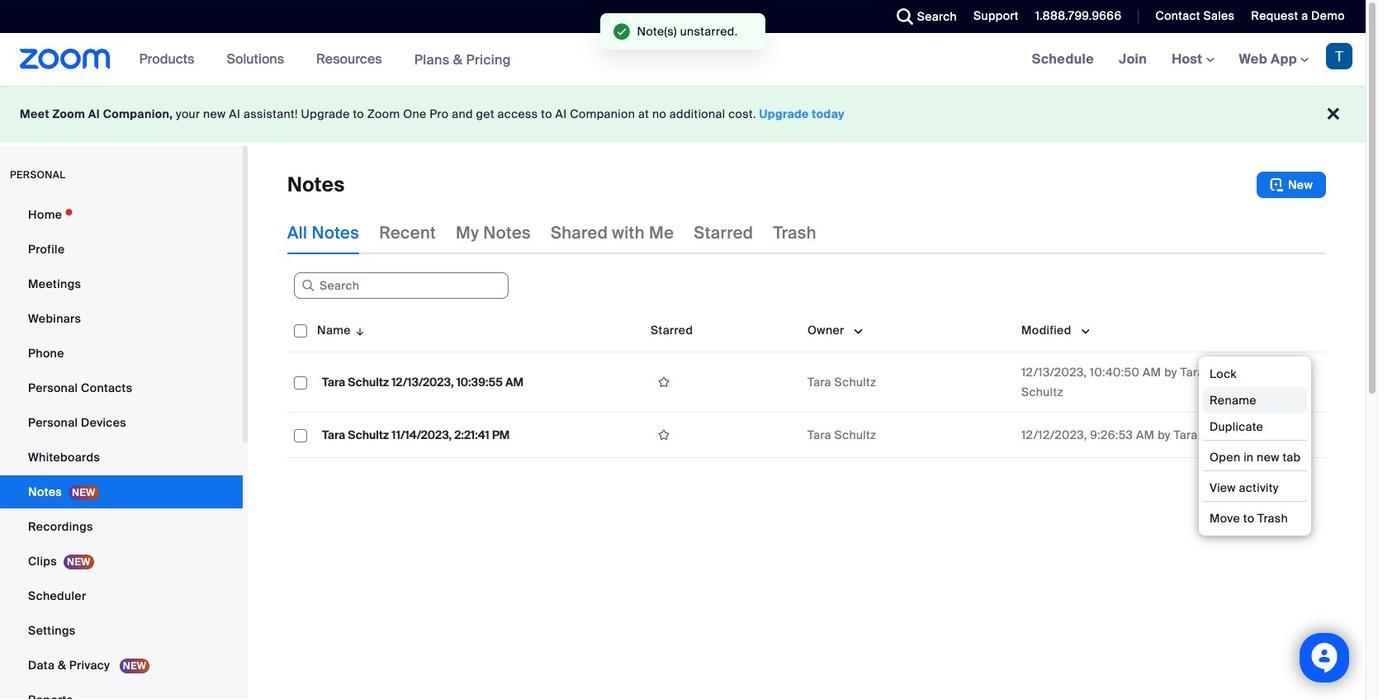 Task type: locate. For each thing, give the bounding box(es) containing it.
1 horizontal spatial starred
[[694, 222, 753, 244]]

new
[[203, 107, 226, 121], [1257, 450, 1280, 465]]

to down resources dropdown button
[[353, 107, 364, 121]]

by right the 9:26:53
[[1158, 428, 1171, 443]]

with
[[612, 222, 645, 244]]

ai left "assistant!"
[[229, 107, 240, 121]]

0 horizontal spatial upgrade
[[301, 107, 350, 121]]

1 vertical spatial trash
[[1258, 511, 1288, 526]]

data & privacy
[[28, 658, 113, 673]]

& inside personal menu menu
[[58, 658, 66, 673]]

personal for personal contacts
[[28, 381, 78, 396]]

plans & pricing
[[414, 51, 511, 68]]

0 vertical spatial trash
[[773, 222, 817, 244]]

2:21:41
[[454, 428, 489, 443]]

0 vertical spatial starred
[[694, 222, 753, 244]]

notes right all
[[312, 222, 359, 244]]

& for privacy
[[58, 658, 66, 673]]

am inside 12/13/2023, 10:40:50 am by tara schultz
[[1143, 365, 1161, 380]]

to
[[353, 107, 364, 121], [541, 107, 552, 121], [1243, 511, 1255, 526]]

pm
[[492, 428, 510, 443]]

tabs of all notes page tab list
[[287, 211, 817, 254]]

12/13/2023, up 11/14/2023,
[[392, 375, 454, 390]]

name
[[317, 323, 351, 338]]

am right 10:39:55
[[505, 375, 524, 390]]

profile picture image
[[1326, 43, 1353, 69]]

1 vertical spatial by
[[1158, 428, 1171, 443]]

ai left companion,
[[88, 107, 100, 121]]

clips link
[[0, 545, 243, 578]]

2 personal from the top
[[28, 415, 78, 430]]

web app button
[[1239, 50, 1309, 68]]

starred inside the tabs of all notes page tab list
[[694, 222, 753, 244]]

& inside product information navigation
[[453, 51, 463, 68]]

12/13/2023, down modified
[[1021, 365, 1087, 380]]

12/13/2023, inside 12/13/2023, 10:40:50 am by tara schultz
[[1021, 365, 1087, 380]]

upgrade down product information navigation
[[301, 107, 350, 121]]

join link
[[1107, 33, 1159, 86]]

personal contacts
[[28, 381, 132, 396]]

meet zoom ai companion, your new ai assistant! upgrade to zoom one pro and get access to ai companion at no additional cost. upgrade today
[[20, 107, 845, 121]]

1 tara schultz from the top
[[808, 375, 876, 390]]

1 horizontal spatial &
[[453, 51, 463, 68]]

1 horizontal spatial new
[[1257, 450, 1280, 465]]

12/12/2023,
[[1021, 428, 1087, 443]]

starred right me
[[694, 222, 753, 244]]

note(s) unstarred.
[[637, 24, 738, 39]]

personal contacts link
[[0, 372, 243, 405]]

profile link
[[0, 233, 243, 266]]

1.888.799.9666 button
[[1023, 0, 1126, 33], [1035, 8, 1122, 23]]

new right your
[[203, 107, 226, 121]]

move
[[1210, 511, 1240, 526]]

1 vertical spatial tara schultz
[[808, 428, 876, 443]]

am right 10:40:50 in the bottom right of the page
[[1143, 365, 1161, 380]]

recordings link
[[0, 510, 243, 543]]

1 horizontal spatial upgrade
[[759, 107, 809, 121]]

in
[[1244, 450, 1254, 465]]

3 ai from the left
[[555, 107, 567, 121]]

me
[[649, 222, 674, 244]]

0 vertical spatial tara schultz
[[808, 375, 876, 390]]

my
[[456, 222, 479, 244]]

pro
[[430, 107, 449, 121]]

notes up all notes
[[287, 172, 345, 197]]

tara schultz
[[808, 375, 876, 390], [808, 428, 876, 443]]

notes
[[287, 172, 345, 197], [312, 222, 359, 244], [483, 222, 531, 244], [28, 485, 62, 500]]

tara
[[1180, 365, 1204, 380], [322, 375, 345, 390], [808, 375, 831, 390], [322, 428, 345, 443], [808, 428, 831, 443], [1174, 428, 1198, 443]]

1 vertical spatial &
[[58, 658, 66, 673]]

by left lock
[[1164, 365, 1177, 380]]

product information navigation
[[127, 33, 523, 87]]

scheduler
[[28, 589, 86, 604]]

1 horizontal spatial zoom
[[367, 107, 400, 121]]

companion
[[570, 107, 635, 121]]

view
[[1210, 481, 1236, 495]]

personal up "whiteboards"
[[28, 415, 78, 430]]

2 tara schultz from the top
[[808, 428, 876, 443]]

at
[[638, 107, 649, 121]]

to right access
[[541, 107, 552, 121]]

no
[[652, 107, 666, 121]]

trash inside the tabs of all notes page tab list
[[773, 222, 817, 244]]

personal devices link
[[0, 406, 243, 439]]

1 horizontal spatial ai
[[229, 107, 240, 121]]

banner
[[0, 33, 1366, 87]]

application containing name
[[287, 309, 1339, 471]]

banner containing products
[[0, 33, 1366, 87]]

tara schultz 12/13/2023, 10:39:55 am unstarred image
[[651, 375, 677, 390]]

2 horizontal spatial ai
[[555, 107, 567, 121]]

view activity
[[1210, 481, 1279, 495]]

contact sales link
[[1143, 0, 1239, 33], [1156, 8, 1235, 23]]

notes link
[[0, 476, 243, 509]]

0 horizontal spatial starred
[[651, 323, 693, 338]]

9:26:53
[[1090, 428, 1133, 443]]

activity
[[1239, 481, 1279, 495]]

data
[[28, 658, 55, 673]]

application
[[287, 309, 1339, 471]]

app
[[1271, 50, 1297, 68]]

am for 12/13/2023, 10:40:50 am by tara schultz
[[1143, 365, 1161, 380]]

upgrade today link
[[759, 107, 845, 121]]

notes inside 'notes' "link"
[[28, 485, 62, 500]]

1 vertical spatial personal
[[28, 415, 78, 430]]

0 horizontal spatial trash
[[773, 222, 817, 244]]

0 vertical spatial by
[[1164, 365, 1177, 380]]

1 personal from the top
[[28, 381, 78, 396]]

personal down 'phone'
[[28, 381, 78, 396]]

tara schultz 11/14/2023, 2:21:41 pm button
[[317, 424, 515, 446]]

by for 10:40:50
[[1164, 365, 1177, 380]]

settings link
[[0, 614, 243, 647]]

schultz inside 12/13/2023, 10:40:50 am by tara schultz
[[1021, 385, 1063, 400]]

by inside 12/13/2023, 10:40:50 am by tara schultz
[[1164, 365, 1177, 380]]

0 horizontal spatial new
[[203, 107, 226, 121]]

all notes
[[287, 222, 359, 244]]

1 horizontal spatial 12/13/2023,
[[1021, 365, 1087, 380]]

tara schultz 11/14/2023, 2:21:41 pm unstarred image
[[651, 428, 677, 443]]

0 vertical spatial new
[[203, 107, 226, 121]]

meetings
[[28, 277, 81, 291]]

contact
[[1156, 8, 1200, 23]]

demo
[[1311, 8, 1345, 23]]

web app
[[1239, 50, 1297, 68]]

new right in
[[1257, 450, 1280, 465]]

1 horizontal spatial trash
[[1258, 511, 1288, 526]]

recent
[[379, 222, 436, 244]]

zoom right the "meet"
[[52, 107, 85, 121]]

& right the plans
[[453, 51, 463, 68]]

ai left companion
[[555, 107, 567, 121]]

upgrade
[[301, 107, 350, 121], [759, 107, 809, 121]]

whiteboards link
[[0, 441, 243, 474]]

& right data
[[58, 658, 66, 673]]

support link
[[961, 0, 1023, 33], [974, 8, 1019, 23]]

zoom
[[52, 107, 85, 121], [367, 107, 400, 121]]

search
[[917, 9, 957, 24]]

schedule
[[1032, 50, 1094, 68]]

0 vertical spatial personal
[[28, 381, 78, 396]]

0 horizontal spatial zoom
[[52, 107, 85, 121]]

companion,
[[103, 107, 173, 121]]

request a demo link
[[1239, 0, 1366, 33], [1251, 8, 1345, 23]]

shared with me
[[551, 222, 674, 244]]

cost.
[[729, 107, 756, 121]]

12/13/2023, 10:40:50 am by tara schultz
[[1021, 365, 1204, 400]]

data & privacy link
[[0, 649, 243, 682]]

notes up recordings on the left bottom of page
[[28, 485, 62, 500]]

profile
[[28, 242, 65, 257]]

meet zoom ai companion, footer
[[0, 86, 1366, 143]]

to right move
[[1243, 511, 1255, 526]]

whiteboards
[[28, 450, 100, 465]]

personal
[[28, 381, 78, 396], [28, 415, 78, 430]]

0 horizontal spatial 12/13/2023,
[[392, 375, 454, 390]]

starred
[[694, 222, 753, 244], [651, 323, 693, 338]]

upgrade right cost.
[[759, 107, 809, 121]]

by for 9:26:53
[[1158, 428, 1171, 443]]

0 horizontal spatial &
[[58, 658, 66, 673]]

2 horizontal spatial to
[[1243, 511, 1255, 526]]

personal for personal devices
[[28, 415, 78, 430]]

0 vertical spatial &
[[453, 51, 463, 68]]

zoom left one
[[367, 107, 400, 121]]

contact sales
[[1156, 8, 1235, 23]]

starred up "tara schultz 12/13/2023, 10:39:55 am unstarred" image
[[651, 323, 693, 338]]

additional
[[670, 107, 725, 121]]

success image
[[614, 23, 630, 40]]

am right the 9:26:53
[[1136, 428, 1155, 443]]

pricing
[[466, 51, 511, 68]]

and
[[452, 107, 473, 121]]

trash
[[773, 222, 817, 244], [1258, 511, 1288, 526]]

1 vertical spatial new
[[1257, 450, 1280, 465]]

0 horizontal spatial ai
[[88, 107, 100, 121]]



Task type: vqa. For each thing, say whether or not it's contained in the screenshot.
menu item
no



Task type: describe. For each thing, give the bounding box(es) containing it.
assistant!
[[244, 107, 298, 121]]

devices
[[81, 415, 126, 430]]

sales
[[1203, 8, 1235, 23]]

duplicate
[[1210, 419, 1263, 434]]

tara schultz for 12/13/2023,
[[808, 375, 876, 390]]

1 upgrade from the left
[[301, 107, 350, 121]]

phone link
[[0, 337, 243, 370]]

meet
[[20, 107, 49, 121]]

1 zoom from the left
[[52, 107, 85, 121]]

open
[[1210, 450, 1241, 465]]

note(s)
[[637, 24, 677, 39]]

personal
[[10, 168, 66, 182]]

settings
[[28, 623, 76, 638]]

recordings
[[28, 519, 93, 534]]

meetings navigation
[[1019, 33, 1366, 87]]

clips
[[28, 554, 57, 569]]

phone
[[28, 346, 64, 361]]

home
[[28, 207, 62, 222]]

modified
[[1021, 323, 1072, 338]]

access
[[498, 107, 538, 121]]

arrow down image
[[351, 320, 366, 340]]

0 horizontal spatial to
[[353, 107, 364, 121]]

owner
[[808, 323, 844, 338]]

request
[[1251, 8, 1298, 23]]

12/13/2023, inside button
[[392, 375, 454, 390]]

move to trash
[[1210, 511, 1288, 526]]

personal devices
[[28, 415, 126, 430]]

new
[[1288, 178, 1313, 192]]

products button
[[139, 33, 202, 86]]

2 ai from the left
[[229, 107, 240, 121]]

my notes
[[456, 222, 531, 244]]

tara schultz 12/13/2023, 10:39:55 am
[[322, 375, 524, 390]]

products
[[139, 50, 194, 68]]

new inside meet zoom ai companion, footer
[[203, 107, 226, 121]]

privacy
[[69, 658, 110, 673]]

webinars link
[[0, 302, 243, 335]]

web
[[1239, 50, 1267, 68]]

solutions button
[[227, 33, 292, 86]]

all
[[287, 222, 307, 244]]

support
[[974, 8, 1019, 23]]

open in new tab
[[1210, 450, 1301, 465]]

tara schultz for 12/12/2023,
[[808, 428, 876, 443]]

tara schultz 11/14/2023, 2:21:41 pm
[[322, 428, 510, 443]]

am inside button
[[505, 375, 524, 390]]

1 horizontal spatial to
[[541, 107, 552, 121]]

am for 12/12/2023, 9:26:53 am by tara schultz
[[1136, 428, 1155, 443]]

webinars
[[28, 311, 81, 326]]

search button
[[884, 0, 961, 33]]

contacts
[[81, 381, 132, 396]]

unstarred.
[[680, 24, 738, 39]]

resources button
[[316, 33, 389, 86]]

home link
[[0, 198, 243, 231]]

tab
[[1283, 450, 1301, 465]]

1 ai from the left
[[88, 107, 100, 121]]

tara inside 12/13/2023, 10:40:50 am by tara schultz
[[1180, 365, 1204, 380]]

personal menu menu
[[0, 198, 243, 699]]

resources
[[316, 50, 382, 68]]

a
[[1301, 8, 1308, 23]]

10:40:50
[[1090, 365, 1140, 380]]

rename menu item
[[1203, 387, 1307, 414]]

rename
[[1210, 393, 1257, 408]]

plans
[[414, 51, 450, 68]]

get
[[476, 107, 495, 121]]

solutions
[[227, 50, 284, 68]]

2 zoom from the left
[[367, 107, 400, 121]]

lock
[[1210, 367, 1237, 381]]

today
[[812, 107, 845, 121]]

zoom logo image
[[20, 49, 110, 69]]

2 upgrade from the left
[[759, 107, 809, 121]]

1.888.799.9666
[[1035, 8, 1122, 23]]

meetings link
[[0, 268, 243, 301]]

request a demo
[[1251, 8, 1345, 23]]

Search text field
[[294, 272, 509, 299]]

notes right the my
[[483, 222, 531, 244]]

12/12/2023, 9:26:53 am by tara schultz
[[1021, 428, 1243, 443]]

1 vertical spatial starred
[[651, 323, 693, 338]]

schedule link
[[1019, 33, 1107, 86]]

join
[[1119, 50, 1147, 68]]

more options for tara schultz 12/13/2023, 10:39:55 am image
[[1285, 375, 1311, 390]]

& for pricing
[[453, 51, 463, 68]]

host button
[[1172, 50, 1214, 68]]



